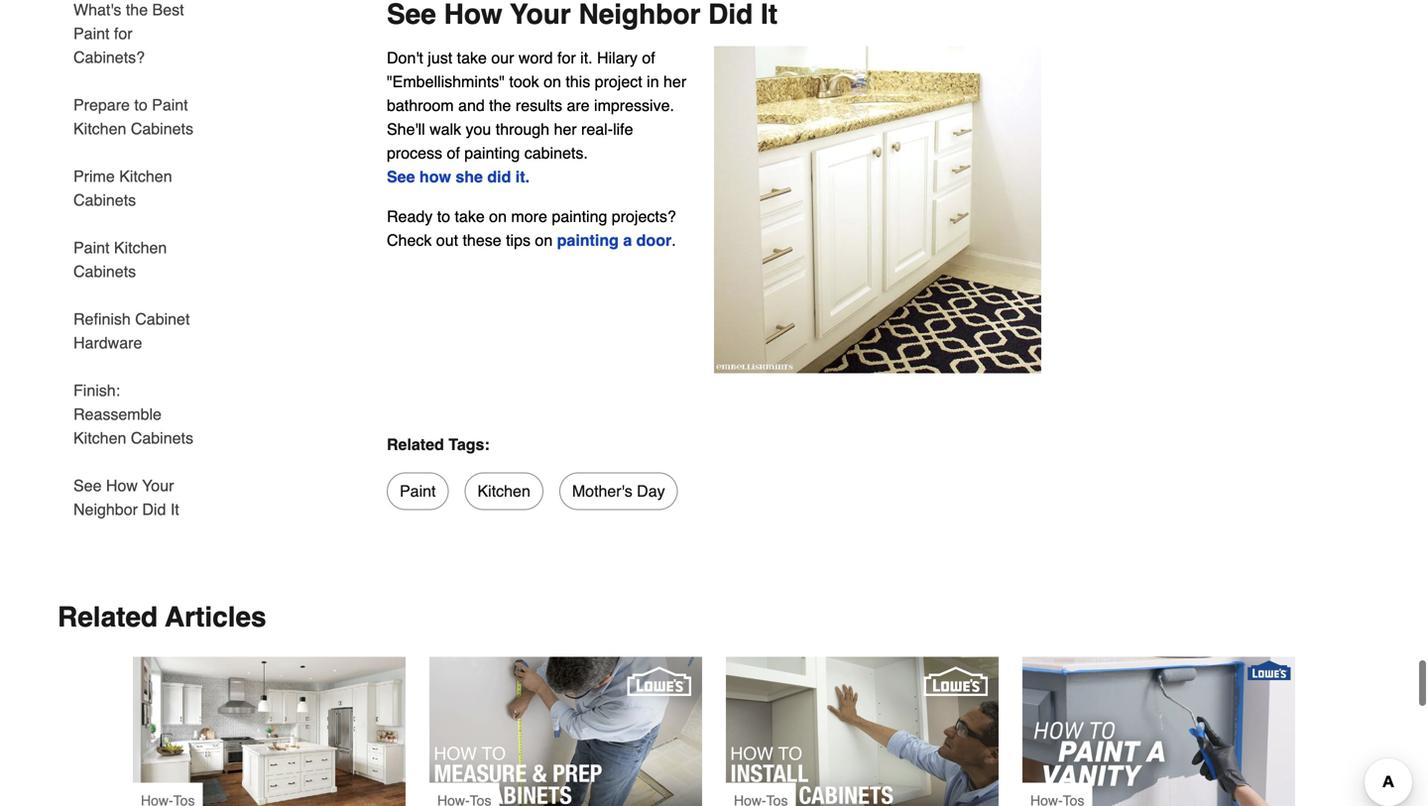 Task type: describe. For each thing, give the bounding box(es) containing it.
0 vertical spatial of
[[642, 39, 655, 57]]

it
[[170, 490, 179, 509]]

refinish
[[73, 300, 131, 318]]

paint inside paint kitchen cabinets
[[73, 229, 110, 247]]

how- for the a video showing how to paint a vanity. image
[[1030, 783, 1063, 799]]

3 how-tos link from the left
[[726, 647, 999, 806]]

paint inside prepare to paint kitchen cabinets
[[152, 86, 188, 104]]

prepare to paint kitchen cabinets
[[73, 86, 193, 128]]

tips
[[506, 221, 531, 239]]

she'll
[[387, 110, 425, 128]]

the inside what's the best paint for cabinets?
[[126, 0, 148, 9]]

to for ready
[[437, 197, 450, 216]]

a video showing how to paint a vanity. image
[[1022, 647, 1295, 801]]

finish: reassemble kitchen cabinets
[[73, 371, 193, 437]]

cabinets inside prime kitchen cabinets
[[73, 181, 136, 199]]

mother's day
[[572, 472, 665, 490]]

the inside don't just take our word for it. hilary of "embellishmints" took on this project in her bathroom and the results are impressive. she'll walk you through her real-life process of painting cabinets. see how she did it .
[[489, 86, 511, 105]]

out
[[436, 221, 458, 239]]

how- for a video showing how to measure and prep for kitchen cabinets. image
[[437, 783, 470, 799]]

tos for a video showing how to measure and prep for kitchen cabinets. image
[[470, 783, 491, 799]]

did
[[487, 158, 511, 176]]

you
[[466, 110, 491, 128]]

mother's
[[572, 472, 632, 490]]

tags:
[[448, 425, 490, 444]]

cabinets inside finish: reassemble kitchen cabinets
[[131, 419, 193, 437]]

a
[[623, 221, 632, 239]]

for inside what's the best paint for cabinets?
[[114, 14, 132, 33]]

projects?
[[612, 197, 676, 216]]

painting inside ready to take on more painting projects? check out these tips on
[[552, 197, 607, 216]]

1 how-tos link from the left
[[133, 647, 406, 806]]

finish: reassemble kitchen cabinets link
[[73, 357, 206, 452]]

what's the best paint for cabinets?
[[73, 0, 184, 57]]

cabinet
[[135, 300, 190, 318]]

she
[[456, 158, 483, 176]]

see inside see how your neighbor did it
[[73, 467, 102, 485]]

just
[[428, 39, 452, 57]]

see how your neighbor did it link
[[73, 452, 206, 512]]

real-
[[581, 110, 613, 128]]

tos for a video showing how to install kitchen upper cabinets. image
[[766, 783, 788, 799]]

"embellishmints"
[[387, 62, 505, 81]]

. link
[[525, 158, 530, 176]]

through
[[496, 110, 549, 128]]

related tags:
[[387, 425, 490, 444]]

related for related tags:
[[387, 425, 444, 444]]

refinish cabinet hardware link
[[73, 286, 206, 357]]

1 vertical spatial on
[[489, 197, 507, 216]]

cabinets inside paint kitchen cabinets
[[73, 252, 136, 271]]

your
[[142, 467, 174, 485]]

what's
[[73, 0, 121, 9]]

1 horizontal spatial .
[[672, 221, 676, 239]]

kitchen inside paint kitchen cabinets
[[114, 229, 167, 247]]

life
[[613, 110, 633, 128]]

see how your neighbor did it
[[73, 467, 179, 509]]

took
[[509, 62, 539, 81]]

on for word
[[544, 62, 561, 81]]

cabinets inside prepare to paint kitchen cabinets
[[131, 110, 193, 128]]

are
[[567, 86, 590, 105]]

hardware
[[73, 324, 142, 342]]

how-tos for a video showing how to measure and prep for kitchen cabinets. image
[[437, 783, 491, 799]]

kitchen down tags:
[[477, 472, 530, 490]]

kitchen inside prime kitchen cabinets
[[119, 157, 172, 176]]

these
[[463, 221, 501, 239]]

how-tos for a white kitchen with white cabinets and a white island with four drawer fronts. image
[[141, 783, 195, 799]]

cabinets?
[[73, 38, 145, 57]]

paint kitchen cabinets
[[73, 229, 167, 271]]



Task type: vqa. For each thing, say whether or not it's contained in the screenshot.
leftmost for
yes



Task type: locate. For each thing, give the bounding box(es) containing it.
1 vertical spatial take
[[455, 197, 485, 216]]

her
[[663, 62, 686, 81], [554, 110, 577, 128]]

1 horizontal spatial for
[[557, 39, 576, 57]]

painting inside don't just take our word for it. hilary of "embellishmints" took on this project in her bathroom and the results are impressive. she'll walk you through her real-life process of painting cabinets. see how she did it .
[[464, 134, 520, 152]]

see down "process"
[[387, 158, 415, 176]]

1 vertical spatial of
[[447, 134, 460, 152]]

1 horizontal spatial her
[[663, 62, 686, 81]]

see
[[387, 158, 415, 176], [73, 467, 102, 485]]

3 tos from the left
[[766, 783, 788, 799]]

2 tos from the left
[[470, 783, 491, 799]]

did
[[142, 490, 166, 509]]

kitchen inside prepare to paint kitchen cabinets
[[73, 110, 126, 128]]

1 vertical spatial related
[[58, 591, 158, 623]]

painting up painting a door "link"
[[552, 197, 607, 216]]

process
[[387, 134, 442, 152]]

0 horizontal spatial the
[[126, 0, 148, 9]]

how-tos
[[141, 783, 195, 799], [437, 783, 491, 799], [734, 783, 788, 799], [1030, 783, 1084, 799]]

see inside don't just take our word for it. hilary of "embellishmints" took on this project in her bathroom and the results are impressive. she'll walk you through her real-life process of painting cabinets. see how she did it .
[[387, 158, 415, 176]]

0 horizontal spatial see
[[73, 467, 102, 485]]

the left 'best' at the top left of the page
[[126, 0, 148, 9]]

for inside don't just take our word for it. hilary of "embellishmints" took on this project in her bathroom and the results are impressive. she'll walk you through her real-life process of painting cabinets. see how she did it .
[[557, 39, 576, 57]]

prime
[[73, 157, 115, 176]]

on inside don't just take our word for it. hilary of "embellishmints" took on this project in her bathroom and the results are impressive. she'll walk you through her real-life process of painting cabinets. see how she did it .
[[544, 62, 561, 81]]

what's the best paint for cabinets? link
[[73, 0, 206, 71]]

1 horizontal spatial to
[[437, 197, 450, 216]]

0 vertical spatial see
[[387, 158, 415, 176]]

ready to take on more painting projects? check out these tips on
[[387, 197, 676, 239]]

take for to
[[455, 197, 485, 216]]

her up cabinets.
[[554, 110, 577, 128]]

take
[[457, 39, 487, 57], [455, 197, 485, 216]]

4 how-tos link from the left
[[1022, 647, 1295, 806]]

how-
[[141, 783, 173, 799], [437, 783, 470, 799], [734, 783, 766, 799], [1030, 783, 1063, 799]]

to
[[134, 86, 147, 104], [437, 197, 450, 216]]

paint inside what's the best paint for cabinets?
[[73, 14, 110, 33]]

to up out
[[437, 197, 450, 216]]

for
[[114, 14, 132, 33], [557, 39, 576, 57]]

1 how-tos from the left
[[141, 783, 195, 799]]

project
[[595, 62, 642, 81]]

best
[[152, 0, 184, 9]]

don't just take our word for it. hilary of "embellishmints" took on this project in her bathroom and the results are impressive. she'll walk you through her real-life process of painting cabinets. see how she did it .
[[387, 39, 686, 176]]

of
[[642, 39, 655, 57], [447, 134, 460, 152]]

. inside don't just take our word for it. hilary of "embellishmints" took on this project in her bathroom and the results are impressive. she'll walk you through her real-life process of painting cabinets. see how she did it .
[[525, 158, 530, 176]]

cabinets.
[[524, 134, 588, 152]]

take inside don't just take our word for it. hilary of "embellishmints" took on this project in her bathroom and the results are impressive. she'll walk you through her real-life process of painting cabinets. see how she did it .
[[457, 39, 487, 57]]

kitchen down prepare
[[73, 110, 126, 128]]

.
[[525, 158, 530, 176], [672, 221, 676, 239]]

door
[[636, 221, 672, 239]]

0 vertical spatial on
[[544, 62, 561, 81]]

0 vertical spatial for
[[114, 14, 132, 33]]

tos for a white kitchen with white cabinets and a white island with four drawer fronts. image
[[173, 783, 195, 799]]

tos for the a video showing how to paint a vanity. image
[[1063, 783, 1084, 799]]

0 horizontal spatial for
[[114, 14, 132, 33]]

0 vertical spatial painting
[[464, 134, 520, 152]]

painting
[[464, 134, 520, 152], [552, 197, 607, 216], [557, 221, 619, 239]]

the
[[126, 0, 148, 9], [489, 86, 511, 105]]

see how she did it link
[[387, 158, 525, 176]]

refinish cabinet hardware
[[73, 300, 190, 342]]

impressive.
[[594, 86, 674, 105]]

0 horizontal spatial to
[[134, 86, 147, 104]]

0 vertical spatial .
[[525, 158, 530, 176]]

3 how-tos from the left
[[734, 783, 788, 799]]

kitchen right prime
[[119, 157, 172, 176]]

the right and
[[489, 86, 511, 105]]

paint down 'related tags:'
[[400, 472, 436, 490]]

painting a door .
[[557, 221, 676, 239]]

1 horizontal spatial see
[[387, 158, 415, 176]]

1 horizontal spatial the
[[489, 86, 511, 105]]

paint down what's the best paint for cabinets? link
[[152, 86, 188, 104]]

2 vertical spatial painting
[[557, 221, 619, 239]]

related
[[387, 425, 444, 444], [58, 591, 158, 623]]

word
[[519, 39, 553, 57]]

of up in
[[642, 39, 655, 57]]

0 vertical spatial to
[[134, 86, 147, 104]]

it.
[[580, 39, 593, 57]]

prepare
[[73, 86, 130, 104]]

2 how-tos link from the left
[[429, 647, 702, 806]]

0 horizontal spatial .
[[525, 158, 530, 176]]

1 horizontal spatial of
[[642, 39, 655, 57]]

to inside ready to take on more painting projects? check out these tips on
[[437, 197, 450, 216]]

0 vertical spatial the
[[126, 0, 148, 9]]

don't
[[387, 39, 423, 57]]

for left it.
[[557, 39, 576, 57]]

0 horizontal spatial related
[[58, 591, 158, 623]]

4 how- from the left
[[1030, 783, 1063, 799]]

her right in
[[663, 62, 686, 81]]

take up "these"
[[455, 197, 485, 216]]

a video showing how to install kitchen upper cabinets. image
[[726, 647, 999, 801]]

on left this
[[544, 62, 561, 81]]

and
[[458, 86, 485, 105]]

1 vertical spatial to
[[437, 197, 450, 216]]

painting left a
[[557, 221, 619, 239]]

painting a door link
[[557, 221, 672, 239]]

1 tos from the left
[[173, 783, 195, 799]]

to right prepare
[[134, 86, 147, 104]]

in
[[647, 62, 659, 81]]

our
[[491, 39, 514, 57]]

bathroom
[[387, 86, 454, 105]]

more
[[511, 197, 547, 216]]

take inside ready to take on more painting projects? check out these tips on
[[455, 197, 485, 216]]

articles
[[165, 591, 266, 623]]

how
[[106, 467, 138, 485]]

paint link
[[387, 462, 449, 500]]

results
[[516, 86, 562, 105]]

3 how- from the left
[[734, 783, 766, 799]]

cabinets
[[131, 110, 193, 128], [73, 181, 136, 199], [73, 252, 136, 271], [131, 419, 193, 437]]

it
[[515, 158, 525, 176]]

1 vertical spatial see
[[73, 467, 102, 485]]

how-tos link
[[133, 647, 406, 806], [429, 647, 702, 806], [726, 647, 999, 806], [1022, 647, 1295, 806]]

paint down prime kitchen cabinets
[[73, 229, 110, 247]]

0 horizontal spatial her
[[554, 110, 577, 128]]

kitchen
[[73, 110, 126, 128], [119, 157, 172, 176], [114, 229, 167, 247], [73, 419, 126, 437], [477, 472, 530, 490]]

kitchen down reassemble
[[73, 419, 126, 437]]

take for just
[[457, 39, 487, 57]]

for up cabinets? on the top left of the page
[[114, 14, 132, 33]]

to inside prepare to paint kitchen cabinets
[[134, 86, 147, 104]]

2 how- from the left
[[437, 783, 470, 799]]

hilary
[[597, 39, 638, 57]]

this
[[566, 62, 590, 81]]

painting up "did"
[[464, 134, 520, 152]]

take left our at left top
[[457, 39, 487, 57]]

. right "did"
[[525, 158, 530, 176]]

1 how- from the left
[[141, 783, 173, 799]]

0 vertical spatial her
[[663, 62, 686, 81]]

walk
[[429, 110, 461, 128]]

1 vertical spatial the
[[489, 86, 511, 105]]

0 vertical spatial take
[[457, 39, 487, 57]]

related for related articles
[[58, 591, 158, 623]]

4 tos from the left
[[1063, 783, 1084, 799]]

paint down what's
[[73, 14, 110, 33]]

to for prepare
[[134, 86, 147, 104]]

how-tos for a video showing how to install kitchen upper cabinets. image
[[734, 783, 788, 799]]

on right "tips"
[[535, 221, 553, 239]]

a bathroom with white cabinets and gold hardware and countertops. image
[[714, 36, 1041, 363]]

1 vertical spatial for
[[557, 39, 576, 57]]

paint kitchen cabinets link
[[73, 214, 206, 286]]

2 vertical spatial on
[[535, 221, 553, 239]]

how- for a white kitchen with white cabinets and a white island with four drawer fronts. image
[[141, 783, 173, 799]]

mother's day link
[[559, 462, 678, 500]]

1 horizontal spatial related
[[387, 425, 444, 444]]

4 how-tos from the left
[[1030, 783, 1084, 799]]

kitchen inside finish: reassemble kitchen cabinets
[[73, 419, 126, 437]]

0 horizontal spatial of
[[447, 134, 460, 152]]

finish:
[[73, 371, 120, 390]]

1 vertical spatial painting
[[552, 197, 607, 216]]

on up "these"
[[489, 197, 507, 216]]

cabinets up prime kitchen cabinets link
[[131, 110, 193, 128]]

how
[[419, 158, 451, 176]]

2 how-tos from the left
[[437, 783, 491, 799]]

of up see how she did it link
[[447, 134, 460, 152]]

kitchen link
[[465, 462, 543, 500]]

reassemble
[[73, 395, 162, 414]]

prime kitchen cabinets
[[73, 157, 172, 199]]

how-tos for the a video showing how to paint a vanity. image
[[1030, 783, 1084, 799]]

cabinets up the your
[[131, 419, 193, 437]]

prime kitchen cabinets link
[[73, 143, 206, 214]]

a white kitchen with white cabinets and a white island with four drawer fronts. image
[[133, 647, 406, 801]]

paint
[[73, 14, 110, 33], [152, 86, 188, 104], [73, 229, 110, 247], [400, 472, 436, 490]]

kitchen down prime kitchen cabinets link
[[114, 229, 167, 247]]

cabinets up refinish
[[73, 252, 136, 271]]

how- for a video showing how to install kitchen upper cabinets. image
[[734, 783, 766, 799]]

0 vertical spatial related
[[387, 425, 444, 444]]

day
[[637, 472, 665, 490]]

prepare to paint kitchen cabinets link
[[73, 71, 206, 143]]

on for more
[[535, 221, 553, 239]]

a video showing how to measure and prep for kitchen cabinets. image
[[429, 647, 702, 801]]

check
[[387, 221, 432, 239]]

1 vertical spatial .
[[672, 221, 676, 239]]

on
[[544, 62, 561, 81], [489, 197, 507, 216], [535, 221, 553, 239]]

ready
[[387, 197, 433, 216]]

tos
[[173, 783, 195, 799], [470, 783, 491, 799], [766, 783, 788, 799], [1063, 783, 1084, 799]]

1 vertical spatial her
[[554, 110, 577, 128]]

cabinets down prime
[[73, 181, 136, 199]]

related articles
[[58, 591, 266, 623]]

. down projects? at the top left
[[672, 221, 676, 239]]

see up neighbor
[[73, 467, 102, 485]]

neighbor
[[73, 490, 138, 509]]



